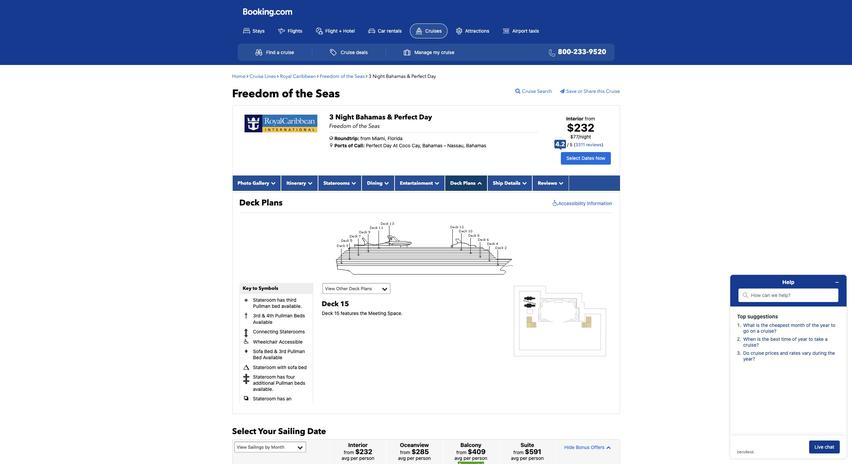 Task type: describe. For each thing, give the bounding box(es) containing it.
view for view sailings by month
[[237, 445, 247, 450]]

reviews
[[538, 180, 558, 186]]

sofa
[[288, 364, 297, 370]]

manage
[[415, 49, 432, 55]]

select your sailing date
[[232, 426, 326, 437]]

cruise for find a cruise
[[281, 49, 294, 55]]

accessibility information link
[[551, 200, 613, 207]]

accessible
[[279, 339, 303, 345]]

has for view.
[[277, 396, 285, 402]]

view.
[[279, 402, 290, 408]]

month
[[271, 445, 285, 450]]

hotel
[[343, 28, 355, 34]]

royal
[[280, 73, 292, 80]]

search
[[538, 88, 552, 95]]

wheelchair accessible
[[253, 339, 303, 345]]

cruise deals link
[[323, 46, 376, 59]]

the down cruise deals link
[[347, 73, 354, 80]]

offers
[[591, 445, 605, 450]]

)
[[602, 142, 604, 147]]

angle right image for home
[[247, 74, 249, 78]]

angle right image for royal caribbean
[[317, 74, 319, 78]]

0 horizontal spatial plans
[[262, 197, 283, 209]]

$77
[[571, 134, 579, 140]]

airport taxis link
[[498, 24, 545, 38]]

day for 3 night bahamas & perfect day freedom of the seas
[[419, 113, 432, 122]]

& inside 3rd & 4th pullman beds available
[[262, 313, 265, 319]]

from for suite from $591 avg per person
[[514, 450, 524, 456]]

map marker image
[[330, 143, 333, 148]]

of down roundtrip:
[[348, 142, 353, 148]]

view sailings by month
[[237, 445, 285, 450]]

800-233-9520
[[558, 47, 607, 57]]

available. inside stateroom has four additional pullman beds available.
[[253, 386, 274, 392]]

bahamas inside 3 night bahamas & perfect day freedom of the seas
[[356, 113, 386, 122]]

(
[[574, 142, 576, 147]]

globe image
[[330, 136, 334, 140]]

my
[[434, 49, 440, 55]]

to
[[253, 285, 258, 292]]

from for interior from $232 $77 / night
[[585, 116, 596, 121]]

information
[[588, 200, 613, 206]]

coco
[[399, 142, 411, 148]]

additional
[[253, 380, 275, 386]]

car
[[378, 28, 386, 34]]

cruise right this on the right
[[607, 88, 620, 95]]

by
[[265, 445, 270, 450]]

stateroom for stateroom has third pullman bed available.
[[253, 297, 276, 303]]

at
[[393, 142, 398, 148]]

stateroom for stateroom has four additional pullman beds available.
[[253, 374, 276, 380]]

wheelchair
[[253, 339, 278, 345]]

0 vertical spatial freedom
[[320, 73, 340, 80]]

rentals
[[387, 28, 402, 34]]

search image
[[516, 88, 523, 94]]

chevron down image for itinerary
[[306, 181, 313, 185]]

booking.com home image
[[243, 8, 292, 17]]

pullman inside stateroom has four additional pullman beds available.
[[276, 380, 293, 386]]

ports of call: perfect day at coco cay, bahamas • nassau, bahamas
[[335, 142, 487, 148]]

chevron down image for entertainment
[[433, 181, 440, 185]]

itinerary button
[[281, 176, 318, 191]]

person for $409
[[473, 456, 488, 461]]

balcony
[[461, 442, 482, 448]]

3rd & 4th pullman beds available
[[253, 313, 305, 325]]

available. inside stateroom has third pullman bed available.
[[282, 303, 302, 309]]

stays link
[[238, 24, 270, 38]]

available inside 3rd & 4th pullman beds available
[[253, 319, 273, 325]]

royal caribbean image
[[245, 115, 318, 133]]

other
[[336, 286, 348, 291]]

avg for $232
[[342, 456, 350, 461]]

the inside "deck 15 deck 15 features the meeting space."
[[360, 311, 367, 316]]

beds
[[295, 380, 306, 386]]

$285
[[412, 448, 429, 456]]

staterooms button
[[318, 176, 362, 191]]

freedom of the seas main content
[[229, 68, 624, 464]]

bed inside stateroom has third pullman bed available.
[[272, 303, 280, 309]]

1 horizontal spatial 15
[[341, 300, 349, 309]]

key to symbols
[[243, 285, 279, 292]]

800-233-9520 link
[[547, 47, 607, 57]]

1 vertical spatial bed
[[253, 355, 262, 361]]

flight + hotel
[[326, 28, 355, 34]]

cruise for cruise lines
[[250, 73, 264, 80]]

available inside sofa bed & 3rd pullman bed available
[[263, 355, 283, 361]]

ship details button
[[488, 176, 533, 191]]

oceanview from $285 avg per person
[[398, 442, 431, 461]]

1 vertical spatial seas
[[316, 86, 340, 101]]

per for $285
[[407, 456, 415, 461]]

reviews
[[587, 142, 602, 147]]

itinerary
[[287, 180, 306, 186]]

from for interior from $232 avg per person
[[344, 450, 354, 456]]

attractions
[[466, 28, 490, 34]]

pullman inside sofa bed & 3rd pullman bed available
[[288, 349, 305, 354]]

third
[[286, 297, 297, 303]]

1 vertical spatial freedom of the seas
[[232, 86, 340, 101]]

connecting
[[253, 329, 279, 335]]

caribbean
[[293, 73, 316, 80]]

gallery
[[253, 180, 269, 186]]

5
[[570, 142, 573, 147]]

sofa bed & 3rd pullman bed available
[[253, 349, 305, 361]]

reviews button
[[533, 176, 570, 191]]

4th
[[267, 313, 274, 319]]

photo
[[238, 180, 252, 186]]

meeting
[[369, 311, 387, 316]]

stateroom has third pullman bed available.
[[253, 297, 302, 309]]

nassau,
[[448, 142, 465, 148]]

perfect for 3 night bahamas & perfect day freedom of the seas
[[394, 113, 418, 122]]

233-
[[574, 47, 589, 57]]

& down the travel menu navigation
[[407, 73, 411, 80]]

4.2
[[556, 141, 566, 148]]

an
[[286, 396, 292, 402]]

3311
[[576, 142, 585, 147]]

0 horizontal spatial staterooms
[[280, 329, 305, 335]]

chevron down image for staterooms
[[350, 181, 357, 185]]

person for $591
[[529, 456, 544, 461]]

cruise for manage my cruise
[[441, 49, 455, 55]]

recommended image
[[458, 462, 484, 464]]

interior
[[349, 442, 368, 448]]

airport taxis
[[513, 28, 540, 34]]

3 night bahamas & perfect day freedom of the seas
[[330, 113, 432, 130]]

interior from $232 $77 / night
[[567, 116, 596, 140]]

sailing
[[278, 426, 306, 437]]

has for bed
[[277, 297, 285, 303]]

freedom of the seas link
[[320, 73, 366, 80]]

suite
[[521, 442, 535, 448]]

select for select your sailing date
[[232, 426, 257, 437]]

this
[[598, 88, 605, 95]]

3 night bahamas & perfect day
[[369, 73, 436, 80]]

+
[[339, 28, 342, 34]]

interior
[[567, 116, 584, 121]]

$232 for interior from $232 avg per person
[[356, 448, 373, 456]]

view sailings by month link
[[234, 442, 306, 453]]

deck inside dropdown button
[[451, 180, 462, 186]]



Task type: locate. For each thing, give the bounding box(es) containing it.
freedom right caribbean in the left top of the page
[[320, 73, 340, 80]]

0 horizontal spatial select
[[232, 426, 257, 437]]

3 for 3 night bahamas & perfect day freedom of the seas
[[330, 113, 334, 122]]

1 horizontal spatial chevron up image
[[605, 445, 612, 450]]

view for view other deck plans
[[325, 286, 335, 291]]

person up 'recommended' image
[[473, 456, 488, 461]]

avg for $285
[[398, 456, 406, 461]]

the left meeting
[[360, 311, 367, 316]]

2 vertical spatial freedom
[[330, 122, 352, 130]]

per inside the "suite from $591 avg per person"
[[520, 456, 528, 461]]

0 horizontal spatial deck plans
[[240, 197, 283, 209]]

3rd down 'wheelchair accessible' at the bottom of page
[[279, 349, 287, 354]]

cruise right my
[[441, 49, 455, 55]]

4 person from the left
[[529, 456, 544, 461]]

0 horizontal spatial chevron down image
[[350, 181, 357, 185]]

4 chevron down image from the left
[[558, 181, 564, 185]]

stateroom for stateroom has an obstructed view.
[[253, 396, 276, 402]]

from down balcony
[[457, 450, 467, 456]]

per for $591
[[520, 456, 528, 461]]

3 chevron down image from the left
[[433, 181, 440, 185]]

plans inside dropdown button
[[464, 180, 476, 186]]

avg
[[342, 456, 350, 461], [398, 456, 406, 461], [455, 456, 463, 461], [511, 456, 519, 461]]

perfect for 3 night bahamas & perfect day
[[412, 73, 427, 80]]

stateroom inside stateroom has third pullman bed available.
[[253, 297, 276, 303]]

0 vertical spatial perfect
[[412, 73, 427, 80]]

cruise right a
[[281, 49, 294, 55]]

chevron up image for hide bonus offers
[[605, 445, 612, 450]]

from inside interior from $232 avg per person
[[344, 450, 354, 456]]

800-
[[558, 47, 574, 57]]

find a cruise
[[266, 49, 294, 55]]

with
[[277, 364, 287, 370]]

chevron up image right "bonus"
[[605, 445, 612, 450]]

the down caribbean in the left top of the page
[[296, 86, 313, 101]]

photo gallery button
[[232, 176, 281, 191]]

0 horizontal spatial view
[[237, 445, 247, 450]]

0 vertical spatial $232
[[567, 121, 595, 134]]

1 vertical spatial deck plans
[[240, 197, 283, 209]]

0 vertical spatial day
[[428, 73, 436, 80]]

0 vertical spatial plans
[[464, 180, 476, 186]]

1 horizontal spatial 3rd
[[279, 349, 287, 354]]

chevron down image inside reviews dropdown button
[[558, 181, 564, 185]]

1 horizontal spatial staterooms
[[324, 180, 350, 186]]

1 horizontal spatial angle right image
[[317, 74, 319, 78]]

now
[[596, 155, 606, 161]]

2 has from the top
[[277, 374, 285, 380]]

2 horizontal spatial seas
[[369, 122, 380, 130]]

angle right image right caribbean in the left top of the page
[[317, 74, 319, 78]]

miami,
[[372, 135, 387, 141]]

15 left features
[[335, 311, 340, 316]]

chevron down image for dining
[[383, 181, 389, 185]]

from inside interior from $232 $77 / night
[[585, 116, 596, 121]]

0 vertical spatial freedom of the seas
[[320, 73, 365, 80]]

4.2 / 5 ( 3311 reviews )
[[556, 141, 604, 148]]

day
[[428, 73, 436, 80], [419, 113, 432, 122], [384, 142, 392, 148]]

person inside balcony from $409 avg per person
[[473, 456, 488, 461]]

3 inside 3 night bahamas & perfect day freedom of the seas
[[330, 113, 334, 122]]

select for select          dates now
[[567, 155, 581, 161]]

deck
[[451, 180, 462, 186], [240, 197, 260, 209], [349, 286, 360, 291], [322, 300, 339, 309], [322, 311, 333, 316]]

0 horizontal spatial /
[[568, 142, 569, 147]]

pullman down "four"
[[276, 380, 293, 386]]

0 vertical spatial bed
[[264, 349, 273, 354]]

1 chevron down image from the left
[[269, 181, 276, 185]]

0 vertical spatial available.
[[282, 303, 302, 309]]

select          dates now
[[567, 155, 606, 161]]

available down 4th
[[253, 319, 273, 325]]

day down manage my cruise dropdown button
[[428, 73, 436, 80]]

1 vertical spatial bed
[[299, 364, 307, 370]]

pullman right 4th
[[275, 313, 293, 319]]

1 horizontal spatial bed
[[299, 364, 307, 370]]

available.
[[282, 303, 302, 309], [253, 386, 274, 392]]

1 has from the top
[[277, 297, 285, 303]]

3 for 3 night bahamas & perfect day
[[369, 73, 372, 80]]

& inside 3 night bahamas & perfect day freedom of the seas
[[387, 113, 393, 122]]

chevron up image for deck plans
[[476, 181, 482, 185]]

0 vertical spatial view
[[325, 286, 335, 291]]

0 vertical spatial seas
[[355, 73, 365, 80]]

1 stateroom from the top
[[253, 297, 276, 303]]

chevron down image left entertainment
[[383, 181, 389, 185]]

bed up 4th
[[272, 303, 280, 309]]

florida
[[388, 135, 403, 141]]

chevron down image for photo gallery
[[269, 181, 276, 185]]

1 vertical spatial available
[[263, 355, 283, 361]]

deck plans inside dropdown button
[[451, 180, 476, 186]]

pullman up 4th
[[253, 303, 271, 309]]

perfect down miami,
[[366, 142, 382, 148]]

manage my cruise button
[[397, 46, 462, 59]]

plans left 'ship'
[[464, 180, 476, 186]]

cruise search
[[523, 88, 552, 95]]

per down interior
[[351, 456, 358, 461]]

has inside stateroom has third pullman bed available.
[[277, 297, 285, 303]]

1 vertical spatial plans
[[262, 197, 283, 209]]

bed down sofa
[[253, 355, 262, 361]]

plans
[[464, 180, 476, 186], [262, 197, 283, 209], [361, 286, 372, 291]]

or
[[578, 88, 583, 95]]

freedom inside 3 night bahamas & perfect day freedom of the seas
[[330, 122, 352, 130]]

angle right image for freedom of the seas
[[366, 74, 368, 78]]

3 avg from the left
[[455, 456, 463, 461]]

0 vertical spatial deck plans
[[451, 180, 476, 186]]

0 vertical spatial night
[[373, 73, 385, 80]]

select up 'sailings'
[[232, 426, 257, 437]]

stateroom inside the stateroom has an obstructed view.
[[253, 396, 276, 402]]

car rentals
[[378, 28, 402, 34]]

chevron down image up wheelchair icon on the right of the page
[[558, 181, 564, 185]]

&
[[407, 73, 411, 80], [387, 113, 393, 122], [262, 313, 265, 319], [274, 349, 278, 354]]

chevron down image inside the itinerary dropdown button
[[306, 181, 313, 185]]

cruise left search
[[523, 88, 536, 95]]

0 horizontal spatial 3
[[330, 113, 334, 122]]

person down suite
[[529, 456, 544, 461]]

chevron down image inside ship details dropdown button
[[521, 181, 527, 185]]

chevron down image
[[350, 181, 357, 185], [383, 181, 389, 185], [521, 181, 527, 185]]

chevron down image inside the photo gallery dropdown button
[[269, 181, 276, 185]]

$232 inside interior from $232 $77 / night
[[567, 121, 595, 134]]

obstructed
[[253, 402, 277, 408]]

select inside select          dates now link
[[567, 155, 581, 161]]

has inside stateroom has four additional pullman beds available.
[[277, 374, 285, 380]]

2 vertical spatial seas
[[369, 122, 380, 130]]

1 horizontal spatial $232
[[567, 121, 595, 134]]

1 chevron down image from the left
[[350, 181, 357, 185]]

day inside 3 night bahamas & perfect day freedom of the seas
[[419, 113, 432, 122]]

3311 reviews link
[[576, 142, 602, 147]]

per down suite
[[520, 456, 528, 461]]

bed right sofa
[[299, 364, 307, 370]]

2 cruise from the left
[[441, 49, 455, 55]]

night
[[373, 73, 385, 80], [336, 113, 354, 122]]

avg inside the "suite from $591 avg per person"
[[511, 456, 519, 461]]

available. down additional
[[253, 386, 274, 392]]

3 up globe icon
[[330, 113, 334, 122]]

0 horizontal spatial bed
[[272, 303, 280, 309]]

a
[[277, 49, 280, 55]]

perfect inside 3 night bahamas & perfect day freedom of the seas
[[394, 113, 418, 122]]

0 vertical spatial /
[[579, 134, 580, 140]]

from down oceanview
[[400, 450, 411, 456]]

0 horizontal spatial bed
[[253, 355, 262, 361]]

from for oceanview from $285 avg per person
[[400, 450, 411, 456]]

1 vertical spatial night
[[336, 113, 354, 122]]

deck plans button
[[445, 176, 488, 191]]

flights
[[288, 28, 303, 34]]

angle right image down deals on the top left
[[366, 74, 368, 78]]

chevron down image for ship details
[[521, 181, 527, 185]]

entertainment button
[[395, 176, 445, 191]]

staterooms inside dropdown button
[[324, 180, 350, 186]]

airport
[[513, 28, 528, 34]]

attractions link
[[451, 24, 495, 38]]

seas down freedom of the seas link
[[316, 86, 340, 101]]

wheelchair image
[[551, 200, 559, 207]]

& up florida
[[387, 113, 393, 122]]

person down interior
[[360, 456, 375, 461]]

& down 'wheelchair accessible' at the bottom of page
[[274, 349, 278, 354]]

$232 for interior from $232 $77 / night
[[567, 121, 595, 134]]

call:
[[354, 142, 365, 148]]

0 horizontal spatial $232
[[356, 448, 373, 456]]

1 vertical spatial staterooms
[[280, 329, 305, 335]]

$591
[[525, 448, 542, 456]]

2 angle right image from the left
[[317, 74, 319, 78]]

pullman down "accessible"
[[288, 349, 305, 354]]

bed down wheelchair
[[264, 349, 273, 354]]

1 avg from the left
[[342, 456, 350, 461]]

person inside the "suite from $591 avg per person"
[[529, 456, 544, 461]]

1 horizontal spatial select
[[567, 155, 581, 161]]

2 per from the left
[[407, 456, 415, 461]]

per down oceanview
[[407, 456, 415, 461]]

chevron down image for reviews
[[558, 181, 564, 185]]

view left other
[[325, 286, 335, 291]]

flight + hotel link
[[311, 24, 361, 38]]

$232
[[567, 121, 595, 134], [356, 448, 373, 456]]

ship
[[493, 180, 504, 186]]

plans up "deck 15 deck 15 features the meeting space."
[[361, 286, 372, 291]]

1 vertical spatial 15
[[335, 311, 340, 316]]

2 vertical spatial perfect
[[366, 142, 382, 148]]

1 per from the left
[[351, 456, 358, 461]]

per inside balcony from $409 avg per person
[[464, 456, 471, 461]]

angle right image
[[277, 74, 279, 78]]

from inside balcony from $409 avg per person
[[457, 450, 467, 456]]

home link
[[232, 73, 246, 80]]

chevron down image left "staterooms" dropdown button
[[306, 181, 313, 185]]

from for balcony from $409 avg per person
[[457, 450, 467, 456]]

the inside 3 night bahamas & perfect day freedom of the seas
[[359, 122, 367, 130]]

per
[[351, 456, 358, 461], [407, 456, 415, 461], [464, 456, 471, 461], [520, 456, 528, 461]]

0 vertical spatial has
[[277, 297, 285, 303]]

angle right image right home link
[[247, 74, 249, 78]]

per up 'recommended' image
[[464, 456, 471, 461]]

0 horizontal spatial seas
[[316, 86, 340, 101]]

has for pullman
[[277, 374, 285, 380]]

2 vertical spatial day
[[384, 142, 392, 148]]

1 horizontal spatial night
[[373, 73, 385, 80]]

/ inside 4.2 / 5 ( 3311 reviews )
[[568, 142, 569, 147]]

1 horizontal spatial /
[[579, 134, 580, 140]]

1 vertical spatial chevron up image
[[605, 445, 612, 450]]

1 vertical spatial day
[[419, 113, 432, 122]]

1 horizontal spatial seas
[[355, 73, 365, 80]]

bed
[[264, 349, 273, 354], [253, 355, 262, 361]]

oceanview
[[400, 442, 429, 448]]

avg left $591
[[511, 456, 519, 461]]

3 per from the left
[[464, 456, 471, 461]]

1 cruise from the left
[[281, 49, 294, 55]]

of down cruise deals link
[[341, 73, 345, 80]]

stateroom
[[253, 297, 276, 303], [253, 364, 276, 370], [253, 374, 276, 380], [253, 396, 276, 402]]

& inside sofa bed & 3rd pullman bed available
[[274, 349, 278, 354]]

lines
[[265, 73, 276, 80]]

from for roundtrip: from miami, florida
[[361, 135, 371, 141]]

details
[[505, 180, 521, 186]]

day up cay,
[[419, 113, 432, 122]]

person for $285
[[416, 456, 431, 461]]

3 has from the top
[[277, 396, 285, 402]]

1 horizontal spatial available.
[[282, 303, 302, 309]]

person for $232
[[360, 456, 375, 461]]

photo gallery
[[238, 180, 269, 186]]

1 vertical spatial $232
[[356, 448, 373, 456]]

seas
[[355, 73, 365, 80], [316, 86, 340, 101], [369, 122, 380, 130]]

cruise inside dropdown button
[[441, 49, 455, 55]]

0 horizontal spatial night
[[336, 113, 354, 122]]

1 horizontal spatial chevron down image
[[383, 181, 389, 185]]

cruise for cruise deals
[[341, 49, 355, 55]]

2 chevron down image from the left
[[383, 181, 389, 185]]

royal caribbean
[[280, 73, 316, 80]]

day left at
[[384, 142, 392, 148]]

available. down third
[[282, 303, 302, 309]]

0 horizontal spatial chevron up image
[[476, 181, 482, 185]]

freedom up roundtrip:
[[330, 122, 352, 130]]

3rd left 4th
[[253, 313, 261, 319]]

day for 3 night bahamas & perfect day
[[428, 73, 436, 80]]

3rd inside 3rd & 4th pullman beds available
[[253, 313, 261, 319]]

paper plane image
[[560, 89, 567, 94]]

chevron down image inside "staterooms" dropdown button
[[350, 181, 357, 185]]

seas up miami,
[[369, 122, 380, 130]]

3 right freedom of the seas link
[[369, 73, 372, 80]]

1 vertical spatial select
[[232, 426, 257, 437]]

from right interior
[[585, 116, 596, 121]]

avg up 'recommended' image
[[455, 456, 463, 461]]

0 vertical spatial select
[[567, 155, 581, 161]]

per for $409
[[464, 456, 471, 461]]

4 stateroom from the top
[[253, 396, 276, 402]]

2 horizontal spatial chevron down image
[[521, 181, 527, 185]]

of up roundtrip:
[[353, 122, 358, 130]]

save
[[567, 88, 577, 95]]

0 vertical spatial 15
[[341, 300, 349, 309]]

from inside oceanview from $285 avg per person
[[400, 450, 411, 456]]

manage my cruise
[[415, 49, 455, 55]]

4 avg from the left
[[511, 456, 519, 461]]

freedom
[[320, 73, 340, 80], [232, 86, 279, 101], [330, 122, 352, 130]]

1 vertical spatial has
[[277, 374, 285, 380]]

0 horizontal spatial cruise
[[281, 49, 294, 55]]

available up stateroom with sofa bed
[[263, 355, 283, 361]]

hide
[[565, 445, 575, 450]]

avg inside oceanview from $285 avg per person
[[398, 456, 406, 461]]

night inside 3 night bahamas & perfect day freedom of the seas
[[336, 113, 354, 122]]

$232 inside interior from $232 avg per person
[[356, 448, 373, 456]]

person inside interior from $232 avg per person
[[360, 456, 375, 461]]

1 vertical spatial available.
[[253, 386, 274, 392]]

1 person from the left
[[360, 456, 375, 461]]

view other deck plans
[[325, 286, 372, 291]]

suite from $591 avg per person
[[511, 442, 544, 461]]

pullman inside stateroom has third pullman bed available.
[[253, 303, 271, 309]]

available
[[253, 319, 273, 325], [263, 355, 283, 361]]

stateroom has four additional pullman beds available.
[[253, 374, 306, 392]]

0 vertical spatial 3rd
[[253, 313, 261, 319]]

0 horizontal spatial 3rd
[[253, 313, 261, 319]]

angle right image
[[247, 74, 249, 78], [317, 74, 319, 78], [366, 74, 368, 78]]

four
[[286, 374, 295, 380]]

/ inside interior from $232 $77 / night
[[579, 134, 580, 140]]

1 horizontal spatial 3
[[369, 73, 372, 80]]

deals
[[356, 49, 368, 55]]

has inside the stateroom has an obstructed view.
[[277, 396, 285, 402]]

0 vertical spatial 3
[[369, 73, 372, 80]]

has left "four"
[[277, 374, 285, 380]]

1 horizontal spatial plans
[[361, 286, 372, 291]]

perfect down manage
[[412, 73, 427, 80]]

night for 3 night bahamas & perfect day
[[373, 73, 385, 80]]

2 vertical spatial has
[[277, 396, 285, 402]]

from inside the "suite from $591 avg per person"
[[514, 450, 524, 456]]

0 vertical spatial staterooms
[[324, 180, 350, 186]]

stateroom for stateroom with sofa bed
[[253, 364, 276, 370]]

avg down oceanview
[[398, 456, 406, 461]]

avg inside interior from $232 avg per person
[[342, 456, 350, 461]]

2 stateroom from the top
[[253, 364, 276, 370]]

person
[[360, 456, 375, 461], [416, 456, 431, 461], [473, 456, 488, 461], [529, 456, 544, 461]]

chevron up image left 'ship'
[[476, 181, 482, 185]]

save or share this cruise
[[567, 88, 620, 95]]

0 vertical spatial available
[[253, 319, 273, 325]]

/ left 5
[[568, 142, 569, 147]]

select down ( at the right top of the page
[[567, 155, 581, 161]]

/ up 4.2 / 5 ( 3311 reviews ) at the top right of the page
[[579, 134, 580, 140]]

per inside interior from $232 avg per person
[[351, 456, 358, 461]]

0 horizontal spatial angle right image
[[247, 74, 249, 78]]

taxis
[[529, 28, 540, 34]]

deck 15 deck 15 features the meeting space.
[[322, 300, 403, 316]]

3 stateroom from the top
[[253, 374, 276, 380]]

from up call: in the top left of the page
[[361, 135, 371, 141]]

0 horizontal spatial 15
[[335, 311, 340, 316]]

4 per from the left
[[520, 456, 528, 461]]

night for 3 night bahamas & perfect day freedom of the seas
[[336, 113, 354, 122]]

chevron up image
[[476, 181, 482, 185], [605, 445, 612, 450]]

sofa
[[253, 349, 263, 354]]

travel menu navigation
[[238, 43, 615, 61]]

1 vertical spatial 3rd
[[279, 349, 287, 354]]

avg for $409
[[455, 456, 463, 461]]

1 vertical spatial view
[[237, 445, 247, 450]]

2 chevron down image from the left
[[306, 181, 313, 185]]

0 vertical spatial chevron up image
[[476, 181, 482, 185]]

per inside oceanview from $285 avg per person
[[407, 456, 415, 461]]

view other deck plans link
[[323, 283, 391, 294]]

of inside 3 night bahamas & perfect day freedom of the seas
[[353, 122, 358, 130]]

perfect up florida
[[394, 113, 418, 122]]

person down oceanview
[[416, 456, 431, 461]]

ports
[[335, 142, 347, 148]]

chevron down image left deck plans dropdown button in the right top of the page
[[433, 181, 440, 185]]

avg inside balcony from $409 avg per person
[[455, 456, 463, 461]]

chevron up image inside deck plans dropdown button
[[476, 181, 482, 185]]

of down royal
[[282, 86, 293, 101]]

chevron down image inside dining dropdown button
[[383, 181, 389, 185]]

cruise left deals on the top left
[[341, 49, 355, 55]]

stateroom inside stateroom has four additional pullman beds available.
[[253, 374, 276, 380]]

1 horizontal spatial bed
[[264, 349, 273, 354]]

chevron down image left dining
[[350, 181, 357, 185]]

2 vertical spatial plans
[[361, 286, 372, 291]]

15 up features
[[341, 300, 349, 309]]

seas inside 3 night bahamas & perfect day freedom of the seas
[[369, 122, 380, 130]]

from down suite
[[514, 450, 524, 456]]

freedom of the seas down royal
[[232, 86, 340, 101]]

1 vertical spatial /
[[568, 142, 569, 147]]

3 angle right image from the left
[[366, 74, 368, 78]]

roundtrip:
[[335, 135, 360, 141]]

space.
[[388, 311, 403, 316]]

from down interior
[[344, 450, 354, 456]]

has up "view."
[[277, 396, 285, 402]]

staterooms
[[324, 180, 350, 186], [280, 329, 305, 335]]

3rd inside sofa bed & 3rd pullman bed available
[[279, 349, 287, 354]]

•
[[444, 142, 446, 148]]

accessibility information
[[559, 200, 613, 206]]

view left 'sailings'
[[237, 445, 247, 450]]

the up roundtrip: from miami, florida
[[359, 122, 367, 130]]

stays
[[253, 28, 265, 34]]

avg down interior
[[342, 456, 350, 461]]

freedom of the seas down cruise deals link
[[320, 73, 365, 80]]

1 vertical spatial 3
[[330, 113, 334, 122]]

cruise for cruise search
[[523, 88, 536, 95]]

0 horizontal spatial available.
[[253, 386, 274, 392]]

0 vertical spatial bed
[[272, 303, 280, 309]]

select          dates now link
[[562, 152, 611, 165]]

2 horizontal spatial angle right image
[[366, 74, 368, 78]]

cruise left lines
[[250, 73, 264, 80]]

1 vertical spatial perfect
[[394, 113, 418, 122]]

chevron down image
[[269, 181, 276, 185], [306, 181, 313, 185], [433, 181, 440, 185], [558, 181, 564, 185]]

per for $232
[[351, 456, 358, 461]]

cruise inside the travel menu navigation
[[341, 49, 355, 55]]

1 vertical spatial freedom
[[232, 86, 279, 101]]

& left 4th
[[262, 313, 265, 319]]

3 chevron down image from the left
[[521, 181, 527, 185]]

ship details
[[493, 180, 521, 186]]

seas down deals on the top left
[[355, 73, 365, 80]]

freedom down cruise lines
[[232, 86, 279, 101]]

date
[[308, 426, 326, 437]]

chevron down image inside entertainment dropdown button
[[433, 181, 440, 185]]

1 horizontal spatial deck plans
[[451, 180, 476, 186]]

key
[[243, 285, 252, 292]]

$409
[[468, 448, 486, 456]]

1 angle right image from the left
[[247, 74, 249, 78]]

1 horizontal spatial cruise
[[441, 49, 455, 55]]

has left third
[[277, 297, 285, 303]]

chevron up image inside 'hide bonus offers' link
[[605, 445, 612, 450]]

accessibility
[[559, 200, 586, 206]]

2 avg from the left
[[398, 456, 406, 461]]

3 person from the left
[[473, 456, 488, 461]]

2 horizontal spatial plans
[[464, 180, 476, 186]]

person inside oceanview from $285 avg per person
[[416, 456, 431, 461]]

plans down the "gallery"
[[262, 197, 283, 209]]

avg for $591
[[511, 456, 519, 461]]

chevron down image left the reviews
[[521, 181, 527, 185]]

pullman inside 3rd & 4th pullman beds available
[[275, 313, 293, 319]]

1 horizontal spatial view
[[325, 286, 335, 291]]

chevron down image left itinerary
[[269, 181, 276, 185]]

2 person from the left
[[416, 456, 431, 461]]

flight
[[326, 28, 338, 34]]

3
[[369, 73, 372, 80], [330, 113, 334, 122]]

cruise lines link
[[250, 73, 276, 80]]

share
[[584, 88, 597, 95]]



Task type: vqa. For each thing, say whether or not it's contained in the screenshot.
'night' inside Oceanview $378 $126 / night
no



